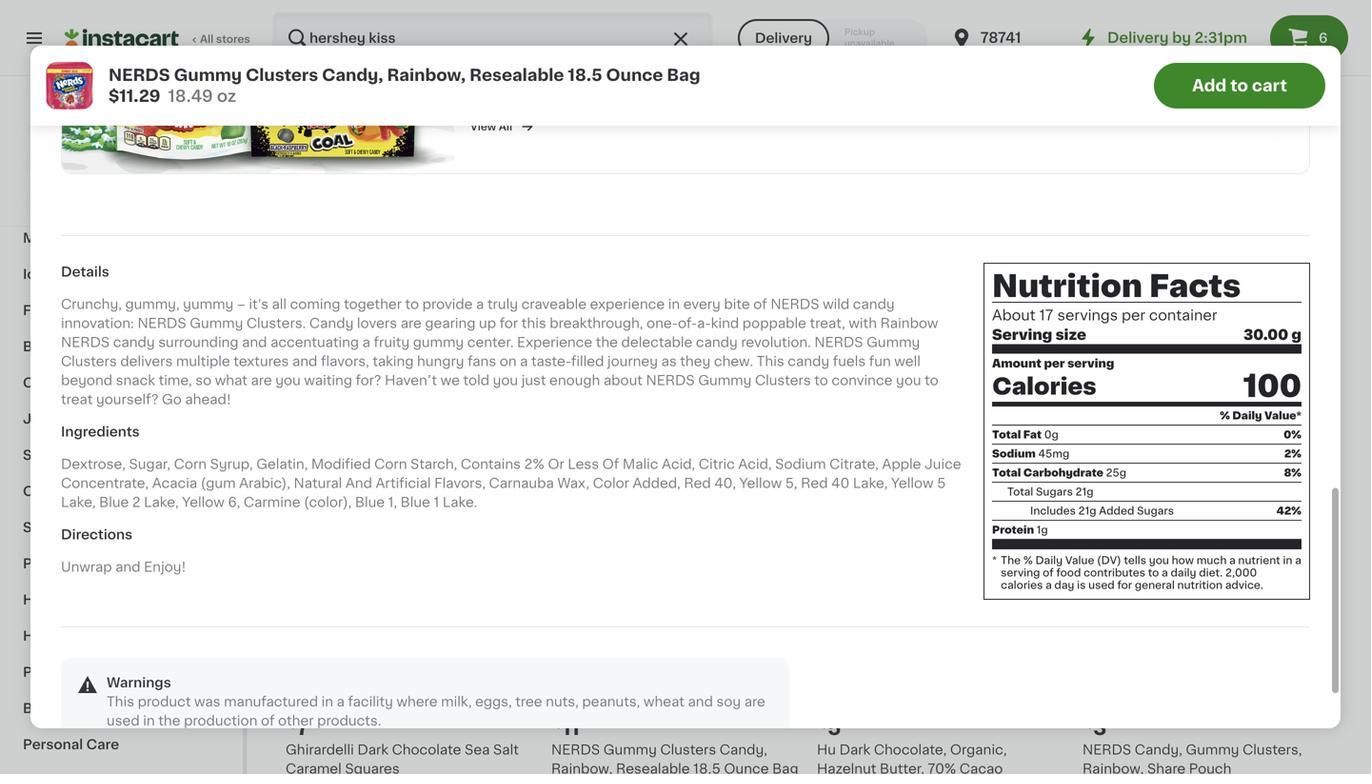 Task type: locate. For each thing, give the bounding box(es) containing it.
& inside sour patch kids watermelon soft & chewy candy
[[903, 38, 913, 52]]

snack
[[116, 374, 155, 387]]

contains
[[461, 458, 521, 471]]

$ for nerds gummy clusters candy, rainbow, resealable 18.5 ounce bag
[[555, 719, 562, 730]]

29 down manufactured
[[311, 719, 325, 730]]

patch inside sour patch kids strawberry soft & chewy candy
[[1097, 19, 1136, 32]]

sour
[[787, 19, 818, 32], [1063, 19, 1094, 32]]

ounce inside nerds gummy clusters candy, rainbow, resealable 18.5 ounce bag $11.29 18.49 oz
[[606, 67, 663, 83]]

service type group
[[738, 19, 928, 57]]

09 up hazelnut
[[843, 719, 858, 730]]

foods
[[73, 304, 115, 317]]

2 7 from the top
[[297, 718, 309, 738]]

soft left by
[[1140, 38, 1168, 52]]

& for eggs
[[63, 159, 74, 172]]

2 horizontal spatial blue
[[401, 496, 430, 509]]

gelatin,
[[256, 458, 308, 471]]

per
[[1122, 309, 1146, 322], [1045, 358, 1065, 369]]

daily left value*
[[1233, 410, 1263, 421]]

daily inside * the % daily value (dv) tells you how much a nutrient in a serving of food contributes to a daily diet. 2,000 calories a day is used for general nutrition advice.
[[1036, 555, 1063, 566]]

1 dark from the left
[[358, 744, 389, 757]]

ghirardelli inside ghirardelli dark chocolate sea salt caramel squares
[[286, 744, 354, 757]]

1 horizontal spatial kids
[[1139, 19, 1169, 32]]

unwrap
[[61, 561, 112, 574]]

total for total carbohydrate
[[993, 468, 1022, 478]]

1 horizontal spatial sour
[[1063, 19, 1094, 32]]

29 inside $ 11 29
[[582, 719, 596, 730]]

corn up acacia
[[174, 458, 207, 471]]

1 horizontal spatial ounce
[[724, 763, 769, 774]]

2 corn from the left
[[374, 458, 407, 471]]

ounce
[[606, 67, 663, 83], [724, 763, 769, 774]]

caramel inside "ghirardelli milk chocolate sea salt caramel chocolate squares"
[[286, 377, 342, 390]]

candy inside starburst favereds fruit chews chewy candy sharing size
[[602, 377, 646, 390]]

candy down delivery by 2:31pm link
[[1113, 57, 1157, 71]]

daily up the "food"
[[1036, 555, 1063, 566]]

care right health
[[72, 630, 105, 643]]

0 vertical spatial serving
[[1068, 358, 1115, 369]]

nerds gummy clusters candy, rainbow, resealable 18.5 ounce bag
[[552, 744, 799, 774]]

oz for 0.7
[[1101, 414, 1114, 425]]

on
[[500, 355, 517, 368]]

$ 3 39 for nerds candy, gummy clusters, rainbow, share pouch
[[1087, 718, 1123, 738]]

0 horizontal spatial size
[[703, 377, 731, 390]]

fresh up fresh fruit on the top of page
[[23, 87, 61, 100]]

natural
[[294, 477, 342, 490]]

sour up "strawberry"
[[1063, 19, 1094, 32]]

chewy inside sour patch kids strawberry soft & chewy candy
[[1063, 57, 1110, 71]]

all right view
[[499, 122, 513, 132]]

resealable
[[470, 67, 564, 83], [616, 763, 690, 774]]

1 vertical spatial all
[[499, 122, 513, 132]]

0 vertical spatial ghirardelli
[[286, 358, 354, 371]]

rainbow, for 11
[[552, 763, 613, 774]]

0 horizontal spatial blue
[[99, 496, 129, 509]]

bag for nerds gummy clusters candy, rainbow, resealable 18.5 ounce bag $11.29 18.49 oz
[[667, 67, 701, 83]]

in right nutrient
[[1284, 555, 1293, 566]]

with up spo
[[471, 61, 508, 77]]

$ for ghirardelli dark chocolate sea salt caramel squares
[[290, 719, 297, 730]]

fruit up target: at the left of the page
[[64, 123, 96, 136]]

patch for strawberry
[[1097, 19, 1136, 32]]

1 ghirardelli from the top
[[286, 358, 354, 371]]

gummy inside nerds gummy clusters candy, rainbow, resealable 18.5 ounce bag
[[604, 744, 657, 757]]

2 horizontal spatial are
[[745, 695, 766, 709]]

sodium up 5,
[[776, 458, 827, 471]]

innovation:
[[61, 317, 134, 330]]

0 horizontal spatial fruit
[[64, 123, 96, 136]]

you inside * the % daily value (dv) tells you how much a nutrient in a serving of food contributes to a daily diet. 2,000 calories a day is used for general nutrition advice.
[[1150, 555, 1170, 566]]

every
[[684, 298, 721, 311]]

29
[[311, 333, 325, 344], [311, 719, 325, 730], [582, 719, 596, 730]]

nerds gummy clusters candy, rainbow, resealable 18.5 ounce bag $11.29 18.49 oz
[[109, 67, 701, 104]]

with
[[471, 61, 508, 77], [104, 180, 127, 190], [849, 317, 877, 330]]

2 horizontal spatial with
[[849, 317, 877, 330]]

resealable up nsored
[[470, 67, 564, 83]]

1 fresh from the top
[[23, 87, 61, 100]]

sour left buy
[[787, 19, 818, 32]]

oz inside kinder individually wrapped chocolate egg with toy inside, 1 count 0.7 oz
[[1101, 414, 1114, 425]]

29 for nerds gummy clusters candy, rainbow, resealable 18.5 ounce bag
[[582, 719, 596, 730]]

to inside * the % daily value (dv) tells you how much a nutrient in a serving of food contributes to a daily diet. 2,000 calories a day is used for general nutrition advice.
[[1149, 568, 1160, 578]]

product group
[[286, 72, 536, 408], [1083, 72, 1334, 427], [286, 458, 536, 774], [552, 458, 802, 774], [817, 458, 1068, 774], [1083, 458, 1334, 774]]

$ 5 09 up filled
[[555, 332, 592, 352]]

a up products.
[[337, 695, 345, 709]]

lovers
[[357, 317, 397, 330]]

delivery inside button
[[755, 31, 813, 45]]

1 horizontal spatial size
[[918, 358, 946, 371]]

ice
[[23, 268, 44, 281]]

1 3 from the top
[[1094, 332, 1107, 352]]

0 vertical spatial the
[[523, 40, 551, 56]]

and left soy
[[688, 695, 713, 709]]

enjoy!
[[144, 561, 186, 574]]

2 vertical spatial 1
[[434, 496, 439, 509]]

patch for watermelon
[[821, 19, 860, 32]]

1 sour from the left
[[787, 19, 818, 32]]

count
[[1083, 396, 1124, 409]]

gummy down peanuts,
[[604, 744, 657, 757]]

1 vertical spatial %
[[1024, 555, 1033, 566]]

1 vertical spatial bag
[[773, 763, 799, 774]]

protein
[[993, 525, 1035, 535]]

0 vertical spatial this
[[757, 355, 785, 368]]

save
[[878, 10, 903, 20]]

0 vertical spatial total
[[993, 429, 1022, 440]]

0 vertical spatial of
[[754, 298, 768, 311]]

caramel inside ghirardelli dark chocolate sea salt caramel squares
[[286, 763, 342, 774]]

experience
[[517, 336, 593, 349]]

they
[[680, 355, 711, 368]]

1 vertical spatial with
[[104, 180, 127, 190]]

ghirardelli for squares
[[286, 744, 354, 757]]

per for amount
[[1045, 358, 1065, 369]]

chewy down filled
[[552, 377, 598, 390]]

0 vertical spatial salt
[[489, 358, 515, 371]]

g
[[1292, 328, 1302, 342]]

1 horizontal spatial red
[[801, 477, 828, 490]]

candy, inside nerds candy, gummy clusters, rainbow, share pouch
[[1135, 744, 1183, 757]]

ahead!
[[185, 393, 231, 406]]

of inside warnings this product was manufactured in a facility where milk, eggs, tree nuts, peanuts, wheat and soy are used in the production of other products.
[[261, 714, 275, 728]]

rainbow, for 3
[[1083, 763, 1144, 774]]

2 red from the left
[[801, 477, 828, 490]]

delectable
[[622, 336, 693, 349]]

patch inside sour patch kids watermelon soft & chewy candy
[[821, 19, 860, 32]]

serving up calories
[[1001, 568, 1041, 578]]

2 $ 3 39 from the top
[[1087, 718, 1123, 738]]

fresh vegetables link
[[11, 75, 231, 111]]

oz inside nerds gummy clusters candy, rainbow, resealable 18.5 ounce bag $11.29 18.49 oz
[[217, 88, 236, 104]]

0 horizontal spatial all
[[200, 34, 214, 44]]

patch
[[821, 19, 860, 32], [1097, 19, 1136, 32]]

used down warnings
[[107, 714, 140, 728]]

1 caramel from the top
[[286, 377, 342, 390]]

1 vertical spatial ghirardelli
[[286, 744, 354, 757]]

2 vertical spatial of
[[261, 714, 275, 728]]

39 for kinder individually wrapped chocolate egg with toy inside, 1 count
[[1109, 333, 1123, 344]]

of down manufactured
[[261, 714, 275, 728]]

0 vertical spatial 7
[[297, 332, 309, 352]]

milk,
[[441, 695, 472, 709]]

per up "calories"
[[1045, 358, 1065, 369]]

sugars up includes
[[1036, 487, 1073, 497]]

0 horizontal spatial 1
[[434, 496, 439, 509]]

candy inside sour patch kids strawberry soft & chewy candy
[[1113, 57, 1157, 71]]

$ for snickers full size chocolate candy bar bar
[[821, 333, 828, 344]]

soft
[[871, 38, 899, 52], [1140, 38, 1168, 52]]

1 horizontal spatial are
[[401, 317, 422, 330]]

bag inside nerds gummy clusters candy, rainbow, resealable 18.5 ounce bag $11.29 18.49 oz
[[667, 67, 701, 83]]

2 soft from the left
[[1140, 38, 1168, 52]]

0 vertical spatial $ 7 29
[[290, 332, 325, 352]]

pet care
[[23, 666, 82, 679]]

yourself?
[[96, 393, 159, 406]]

0 horizontal spatial juice
[[23, 412, 61, 426]]

1 vertical spatial 39
[[1109, 719, 1123, 730]]

fruit inside starburst favereds fruit chews chewy candy sharing size
[[701, 358, 731, 371]]

1 horizontal spatial this
[[757, 355, 785, 368]]

snickers
[[817, 358, 888, 371]]

squares inside "ghirardelli milk chocolate sea salt caramel chocolate squares"
[[418, 377, 473, 390]]

1 left 79
[[828, 332, 837, 352]]

carnauba
[[489, 477, 554, 490]]

for down contributes
[[1118, 580, 1133, 590]]

21g left added
[[1079, 506, 1097, 516]]

add down contains
[[493, 474, 521, 487]]

candy down kind
[[696, 336, 738, 349]]

$ 3 39 for kinder individually wrapped chocolate egg with toy inside, 1 count
[[1087, 332, 1123, 352]]

$ 7 29 for ghirardelli dark chocolate sea salt caramel squares
[[290, 718, 325, 738]]

about 17
[[993, 309, 1054, 322]]

1 soft from the left
[[871, 38, 899, 52]]

2 ghirardelli from the top
[[286, 744, 354, 757]]

gummy down chew.
[[699, 374, 752, 387]]

kids inside sour patch kids watermelon soft & chewy candy
[[863, 19, 892, 32]]

1 patch from the left
[[821, 19, 860, 32]]

the inside enjoy the holidays with spk spo nsored
[[523, 40, 551, 56]]

1 horizontal spatial 09
[[843, 719, 858, 730]]

together
[[344, 298, 402, 311]]

29 down coming
[[311, 333, 325, 344]]

7
[[297, 332, 309, 352], [297, 718, 309, 738]]

candy down journey
[[602, 377, 646, 390]]

0 vertical spatial for
[[500, 317, 518, 330]]

resealable inside nerds gummy clusters candy, rainbow, resealable 18.5 ounce bag
[[616, 763, 690, 774]]

bag inside nerds gummy clusters candy, rainbow, resealable 18.5 ounce bag
[[773, 763, 799, 774]]

candy, inside nerds gummy clusters candy, rainbow, resealable 18.5 ounce bag $11.29 18.49 oz
[[322, 67, 383, 83]]

to left cart at the right top
[[1231, 78, 1249, 94]]

total
[[993, 429, 1022, 440], [993, 468, 1022, 478], [1008, 487, 1034, 497]]

0 horizontal spatial dark
[[358, 744, 389, 757]]

candy up delivers
[[113, 336, 155, 349]]

blue down concentrate,
[[99, 496, 129, 509]]

with inside crunchy, gummy, yummy – it's all coming together to provide a truly craveable experience in every bite of nerds wild candy innovation: nerds gummy clusters. candy lovers are gearing up for this breakthrough, one-of-a-kind poppable treat, with rainbow nerds candy surrounding and accentuating a fruity gummy center. experience the delectable candy revolution. nerds gummy clusters delivers multiple textures and flavors, taking hungry fans on a taste-filled journey as they chew. this candy fuels fun well beyond snack time, so what are you waiting for? haven't we told you just enough about nerds gummy clusters to convince you to treat yourself? go ahead!
[[849, 317, 877, 330]]

all
[[272, 298, 287, 311]]

1 horizontal spatial of
[[754, 298, 768, 311]]

resealable inside nerds gummy clusters candy, rainbow, resealable 18.5 ounce bag $11.29 18.49 oz
[[470, 67, 564, 83]]

yellow left 5,
[[740, 477, 782, 490]]

tells
[[1124, 555, 1147, 566]]

7 for ghirardelli milk chocolate sea salt caramel chocolate squares
[[297, 332, 309, 352]]

add right 40,
[[759, 474, 787, 487]]

2 acid, from the left
[[739, 458, 772, 471]]

1 horizontal spatial lake,
[[144, 496, 179, 509]]

39 up nerds candy, gummy clusters, rainbow, share pouch
[[1109, 719, 1123, 730]]

chocolate,
[[874, 744, 947, 757]]

2,000
[[1226, 568, 1258, 578]]

0 vertical spatial per
[[1122, 309, 1146, 322]]

total for total fat
[[993, 429, 1022, 440]]

1 horizontal spatial the
[[523, 40, 551, 56]]

1 kids from the left
[[863, 19, 892, 32]]

1 horizontal spatial fruit
[[701, 358, 731, 371]]

$ 5 09 inside product group
[[821, 718, 858, 738]]

serving
[[1068, 358, 1115, 369], [1001, 568, 1041, 578]]

candy inside sour patch kids watermelon soft & chewy candy
[[837, 57, 881, 71]]

& down target: at the left of the page
[[63, 159, 74, 172]]

add button for kinder individually wrapped chocolate egg with toy inside, 1 count
[[1254, 78, 1328, 112]]

0 horizontal spatial 18.5
[[568, 67, 603, 83]]

2 patch from the left
[[1097, 19, 1136, 32]]

sea inside ghirardelli dark chocolate sea salt caramel squares
[[465, 744, 490, 757]]

butter,
[[880, 763, 925, 774]]

1 inside dextrose, sugar, corn syrup, gelatin, modified corn starch, contains 2% or less of malic acid, citric acid, sodium citrate, apple juice concentrate, acacia (gum arabic), natural and artificial flavors, carnauba wax, color added, red 40, yellow 5, red 40 lake, yellow 5 lake, blue 2 lake, yellow 6, carmine (color), blue 1, blue 1 lake.
[[434, 496, 439, 509]]

rainbow,
[[387, 67, 466, 83], [552, 763, 613, 774], [1083, 763, 1144, 774]]

2 $ 7 29 from the top
[[290, 718, 325, 738]]

1 corn from the left
[[174, 458, 207, 471]]

the inside warnings this product was manufactured in a facility where milk, eggs, tree nuts, peanuts, wheat and soy are used in the production of other products.
[[158, 714, 181, 728]]

resealable down wheat
[[616, 763, 690, 774]]

add up 42%
[[1291, 474, 1318, 487]]

5 inside product group
[[828, 718, 841, 738]]

$ 3 39 up nerds candy, gummy clusters, rainbow, share pouch
[[1087, 718, 1123, 738]]

1 horizontal spatial chewy
[[787, 57, 833, 71]]

candy
[[853, 298, 895, 311], [113, 336, 155, 349], [696, 336, 738, 349], [788, 355, 830, 368]]

delivery button
[[738, 19, 830, 57]]

0 vertical spatial juice
[[23, 412, 61, 426]]

18.5 for nerds gummy clusters candy, rainbow, resealable 18.5 ounce bag $11.29 18.49 oz
[[568, 67, 603, 83]]

1 7 from the top
[[297, 332, 309, 352]]

are
[[401, 317, 422, 330], [251, 374, 272, 387], [745, 695, 766, 709]]

chewy inside starburst favereds fruit chews chewy candy sharing size
[[552, 377, 598, 390]]

2 caramel from the top
[[286, 763, 342, 774]]

18.5 down holidays on the left top
[[568, 67, 603, 83]]

0 horizontal spatial 5
[[562, 332, 576, 352]]

0 horizontal spatial candy,
[[322, 67, 383, 83]]

delivery
[[1108, 31, 1169, 45], [755, 31, 813, 45], [135, 142, 192, 155]]

candy right wild
[[853, 298, 895, 311]]

add to cart button
[[1155, 63, 1326, 109]]

caramel for ghirardelli dark chocolate sea salt caramel squares
[[286, 763, 342, 774]]

0 vertical spatial 5
[[562, 332, 576, 352]]

delivery left by
[[1108, 31, 1169, 45]]

nutrition
[[1178, 580, 1223, 590]]

0 horizontal spatial per
[[1045, 358, 1065, 369]]

1 vertical spatial total
[[993, 468, 1022, 478]]

candy, inside nerds gummy clusters candy, rainbow, resealable 18.5 ounce bag
[[720, 744, 768, 757]]

1 vertical spatial resealable
[[616, 763, 690, 774]]

0 horizontal spatial delivery
[[135, 142, 192, 155]]

21g up includes 21g added sugars
[[1076, 487, 1094, 497]]

09 inside product group
[[843, 719, 858, 730]]

1 horizontal spatial patch
[[1097, 19, 1136, 32]]

$ for kinder individually wrapped chocolate egg with toy inside, 1 count
[[1087, 333, 1094, 344]]

sugar,
[[129, 458, 171, 471]]

0 vertical spatial squares
[[418, 377, 473, 390]]

you left how at the right bottom of the page
[[1150, 555, 1170, 566]]

yellow down apple at the bottom
[[892, 477, 934, 490]]

–
[[237, 298, 246, 311]]

candy up "calories"
[[1022, 358, 1066, 371]]

are right soy
[[745, 695, 766, 709]]

7 down manufactured
[[297, 718, 309, 738]]

are down textures
[[251, 374, 272, 387]]

2 horizontal spatial the
[[596, 336, 618, 349]]

serving inside * the % daily value (dv) tells you how much a nutrient in a serving of food contributes to a daily diet. 2,000 calories a day is used for general nutrition advice.
[[1001, 568, 1041, 578]]

fast
[[102, 142, 132, 155]]

dark up hazelnut
[[840, 744, 871, 757]]

ghirardelli down other
[[286, 744, 354, 757]]

bar down 'fuels'
[[817, 377, 840, 390]]

yellow down the (gum
[[182, 496, 225, 509]]

ghirardelli inside "ghirardelli milk chocolate sea salt caramel chocolate squares"
[[286, 358, 354, 371]]

2 blue from the left
[[355, 496, 385, 509]]

2 3 from the top
[[1094, 718, 1107, 738]]

0 horizontal spatial of
[[261, 714, 275, 728]]

1 horizontal spatial all
[[499, 122, 513, 132]]

dark inside ghirardelli dark chocolate sea salt caramel squares
[[358, 744, 389, 757]]

acid, right citric at the bottom
[[739, 458, 772, 471]]

1 vertical spatial care
[[49, 666, 82, 679]]

1 vertical spatial 5
[[937, 477, 946, 490]]

0 horizontal spatial this
[[107, 695, 134, 709]]

dark for 7
[[358, 744, 389, 757]]

soft for strawberry
[[1140, 38, 1168, 52]]

soft inside sour patch kids watermelon soft & chewy candy
[[871, 38, 899, 52]]

1 horizontal spatial blue
[[355, 496, 385, 509]]

to inside add to cart button
[[1231, 78, 1249, 94]]

rainbow, inside nerds gummy clusters candy, rainbow, resealable 18.5 ounce bag
[[552, 763, 613, 774]]

kinder
[[1083, 358, 1127, 371]]

sea
[[461, 358, 486, 371], [465, 744, 490, 757]]

& for seafood
[[61, 231, 73, 245]]

$ 3 39
[[1087, 332, 1123, 352], [1087, 718, 1123, 738]]

syrup,
[[210, 458, 253, 471]]

1 right "inside,"
[[1294, 377, 1300, 390]]

any
[[843, 10, 863, 20]]

1 horizontal spatial soft
[[1140, 38, 1168, 52]]

$ 7 29 for ghirardelli milk chocolate sea salt caramel chocolate squares
[[290, 332, 325, 352]]

red down citric at the bottom
[[684, 477, 711, 490]]

chocolate inside snickers full size chocolate candy bar bar
[[949, 358, 1018, 371]]

1 vertical spatial juice
[[925, 458, 962, 471]]

& for tea
[[74, 485, 85, 498]]

product
[[138, 695, 191, 709]]

truly
[[488, 298, 518, 311]]

None search field
[[272, 11, 713, 65]]

2 fresh from the top
[[23, 123, 61, 136]]

squares
[[418, 377, 473, 390], [345, 763, 400, 774]]

candy down $ 1 79
[[788, 355, 830, 368]]

0 vertical spatial sea
[[461, 358, 486, 371]]

clusters inside nerds gummy clusters candy, rainbow, resealable 18.5 ounce bag
[[661, 744, 717, 757]]

fruit left chews
[[701, 358, 731, 371]]

kids for watermelon
[[863, 19, 892, 32]]

0 horizontal spatial bar
[[817, 377, 840, 390]]

0 horizontal spatial 09
[[578, 333, 592, 344]]

2 sour from the left
[[1063, 19, 1094, 32]]

household link
[[11, 582, 231, 618]]

% down toy
[[1220, 410, 1231, 421]]

sea inside "ghirardelli milk chocolate sea salt caramel chocolate squares"
[[461, 358, 486, 371]]

0 horizontal spatial oz
[[217, 88, 236, 104]]

oz for 18.49
[[217, 88, 236, 104]]

warnings this product was manufactured in a facility where milk, eggs, tree nuts, peanuts, wheat and soy are used in the production of other products.
[[107, 676, 766, 728]]

18.5 inside nerds gummy clusters candy, rainbow, resealable 18.5 ounce bag $11.29 18.49 oz
[[568, 67, 603, 83]]

chocolate inside ghirardelli dark chocolate sea salt caramel squares
[[392, 744, 461, 757]]

blue down and on the left bottom of the page
[[355, 496, 385, 509]]

rainbow, inside nerds candy, gummy clusters, rainbow, share pouch
[[1083, 763, 1144, 774]]

1 vertical spatial serving
[[1001, 568, 1041, 578]]

gummy inside nerds candy, gummy clusters, rainbow, share pouch
[[1186, 744, 1240, 757]]

1 39 from the top
[[1109, 333, 1123, 344]]

0 vertical spatial care
[[72, 630, 105, 643]]

lake, up the 'sports drinks'
[[61, 496, 96, 509]]

7 for ghirardelli dark chocolate sea salt caramel squares
[[297, 718, 309, 738]]

household
[[23, 593, 98, 607]]

juice inside dextrose, sugar, corn syrup, gelatin, modified corn starch, contains 2% or less of malic acid, citric acid, sodium citrate, apple juice concentrate, acacia (gum arabic), natural and artificial flavors, carnauba wax, color added, red 40, yellow 5, red 40 lake, yellow 5 lake, blue 2 lake, yellow 6, carmine (color), blue 1, blue 1 lake.
[[925, 458, 962, 471]]

1 horizontal spatial 18.5
[[694, 763, 721, 774]]

0 horizontal spatial for
[[500, 317, 518, 330]]

1 vertical spatial squares
[[345, 763, 400, 774]]

oz
[[217, 88, 236, 104], [1101, 414, 1114, 425]]

serving down size
[[1068, 358, 1115, 369]]

09 for starburst
[[578, 333, 592, 344]]

manufactured
[[224, 695, 318, 709]]

42%
[[1277, 506, 1302, 516]]

1 vertical spatial used
[[107, 714, 140, 728]]

2 horizontal spatial rainbow,
[[1083, 763, 1144, 774]]

0 horizontal spatial resealable
[[470, 67, 564, 83]]

added
[[1100, 506, 1135, 516]]

in up one-
[[668, 298, 680, 311]]

$ for ghirardelli milk chocolate sea salt caramel chocolate squares
[[290, 333, 297, 344]]

$ inside $ 1 79
[[821, 333, 828, 344]]

care inside 'link'
[[86, 738, 119, 752]]

chewy down watermelon
[[787, 57, 833, 71]]

add for nerds candy, gummy clusters, rainbow, share pouch
[[1291, 474, 1318, 487]]

beyond
[[61, 374, 113, 387]]

% inside * the % daily value (dv) tells you how much a nutrient in a serving of food contributes to a daily diet. 2,000 calories a day is used for general nutrition advice.
[[1024, 555, 1033, 566]]

0 vertical spatial $ 3 39
[[1087, 332, 1123, 352]]

color
[[593, 477, 630, 490]]

$ 7 29
[[290, 332, 325, 352], [290, 718, 325, 738]]

$ 5 09
[[555, 332, 592, 352], [821, 718, 858, 738]]

09
[[578, 333, 592, 344], [843, 719, 858, 730]]

dark inside hu dark chocolate, organic, hazelnut butter, 70% cacao
[[840, 744, 871, 757]]

delivery up prices.
[[135, 142, 192, 155]]

% right the
[[1024, 555, 1033, 566]]

$ 5 09 for hu
[[821, 718, 858, 738]]

chocolate down serving at the top right of page
[[949, 358, 1018, 371]]

a inside warnings this product was manufactured in a facility where milk, eggs, tree nuts, peanuts, wheat and soy are used in the production of other products.
[[337, 695, 345, 709]]

chocolate inside kinder individually wrapped chocolate egg with toy inside, 1 count 0.7 oz
[[1083, 377, 1153, 390]]

2 horizontal spatial chewy
[[1063, 57, 1110, 71]]

this down warnings
[[107, 695, 134, 709]]

0 horizontal spatial red
[[684, 477, 711, 490]]

1 vertical spatial for
[[1118, 580, 1133, 590]]

& inside sour patch kids strawberry soft & chewy candy
[[1172, 38, 1182, 52]]

milk
[[358, 358, 385, 371]]

ghirardelli for chocolate
[[286, 358, 354, 371]]

2 vertical spatial care
[[86, 738, 119, 752]]

$ for starburst favereds fruit chews chewy candy sharing size
[[555, 333, 562, 344]]

of right bite
[[754, 298, 768, 311]]

add down 2:31pm
[[1193, 78, 1227, 94]]

0 vertical spatial oz
[[217, 88, 236, 104]]

used inside * the % daily value (dv) tells you how much a nutrient in a serving of food contributes to a daily diet. 2,000 calories a day is used for general nutrition advice.
[[1089, 580, 1115, 590]]

2 dark from the left
[[840, 744, 871, 757]]

$ 7 29 down clusters.
[[290, 332, 325, 352]]

gummy up 18.49
[[174, 67, 242, 83]]

eggs
[[78, 159, 112, 172]]

2 39 from the top
[[1109, 719, 1123, 730]]

1 horizontal spatial acid,
[[739, 458, 772, 471]]

2 kids from the left
[[1139, 19, 1169, 32]]

1 vertical spatial 3
[[1094, 718, 1107, 738]]

kids inside sour patch kids strawberry soft & chewy candy
[[1139, 19, 1169, 32]]

add down the sodium 45mg
[[1025, 474, 1053, 487]]

18.5 inside nerds gummy clusters candy, rainbow, resealable 18.5 ounce bag
[[694, 763, 721, 774]]

salt inside "ghirardelli milk chocolate sea salt caramel chocolate squares"
[[489, 358, 515, 371]]

salt for ghirardelli milk chocolate sea salt caramel chocolate squares
[[489, 358, 515, 371]]

rainbow, inside nerds gummy clusters candy, rainbow, resealable 18.5 ounce bag $11.29 18.49 oz
[[387, 67, 466, 83]]

you
[[276, 374, 301, 387], [493, 374, 518, 387], [896, 374, 922, 387], [1150, 555, 1170, 566]]

a up up
[[476, 298, 484, 311]]

sour inside sour patch kids strawberry soft & chewy candy
[[1063, 19, 1094, 32]]

value*
[[1265, 410, 1302, 421]]

0 horizontal spatial patch
[[821, 19, 860, 32]]

blue down artificial
[[401, 496, 430, 509]]

target: fast delivery
[[51, 142, 192, 155]]

per for servings
[[1122, 309, 1146, 322]]

1 vertical spatial per
[[1045, 358, 1065, 369]]

2 horizontal spatial of
[[1043, 568, 1054, 578]]

with inside higher than in-store prices. not affiliated with instacart.
[[104, 180, 127, 190]]

soft for watermelon
[[871, 38, 899, 52]]

sea down eggs,
[[465, 744, 490, 757]]

1 horizontal spatial juice
[[925, 458, 962, 471]]

candy inside snickers full size chocolate candy bar bar
[[1022, 358, 1066, 371]]

ounce inside nerds gummy clusters candy, rainbow, resealable 18.5 ounce bag
[[724, 763, 769, 774]]

lake, down the citrate,
[[853, 477, 888, 490]]

salt down center.
[[489, 358, 515, 371]]

candy down eligible
[[837, 57, 881, 71]]

1 vertical spatial 1
[[1294, 377, 1300, 390]]

salt inside ghirardelli dark chocolate sea salt caramel squares
[[493, 744, 519, 757]]

to left provide
[[405, 298, 419, 311]]

1 horizontal spatial sugars
[[1138, 506, 1175, 516]]

1 $ 3 39 from the top
[[1087, 332, 1123, 352]]

chewy for sour patch kids watermelon soft & chewy candy
[[787, 57, 833, 71]]

total down the sodium 45mg
[[993, 468, 1022, 478]]

size inside starburst favereds fruit chews chewy candy sharing size
[[703, 377, 731, 390]]

$ for nerds candy, gummy clusters, rainbow, share pouch
[[1087, 719, 1094, 730]]

1 blue from the left
[[99, 496, 129, 509]]

chocolate down kinder
[[1083, 377, 1153, 390]]

2 vertical spatial the
[[158, 714, 181, 728]]

target: fast delivery logo image
[[103, 99, 140, 135]]

in inside * the % daily value (dv) tells you how much a nutrient in a serving of food contributes to a daily diet. 2,000 calories a day is used for general nutrition advice.
[[1284, 555, 1293, 566]]

1 horizontal spatial $ 5 09
[[821, 718, 858, 738]]

add button
[[1254, 78, 1328, 112], [457, 463, 531, 498], [723, 463, 796, 498], [989, 463, 1062, 498], [1254, 463, 1328, 498]]

a left day
[[1046, 580, 1052, 590]]

nerds inside nerds gummy clusters candy, rainbow, resealable 18.5 ounce bag
[[552, 744, 600, 757]]

in inside crunchy, gummy, yummy – it's all coming together to provide a truly craveable experience in every bite of nerds wild candy innovation: nerds gummy clusters. candy lovers are gearing up for this breakthrough, one-of-a-kind poppable treat, with rainbow nerds candy surrounding and accentuating a fruity gummy center. experience the delectable candy revolution. nerds gummy clusters delivers multiple textures and flavors, taking hungry fans on a taste-filled journey as they chew. this candy fuels fun well beyond snack time, so what are you waiting for? haven't we told you just enough about nerds gummy clusters to convince you to treat yourself? go ahead!
[[668, 298, 680, 311]]

0 vertical spatial ounce
[[606, 67, 663, 83]]

meat
[[23, 231, 58, 245]]

& down the affiliated
[[76, 195, 87, 209]]

1 horizontal spatial 5
[[828, 718, 841, 738]]

coffee
[[23, 485, 70, 498]]

chocolate down milk
[[345, 377, 415, 390]]

39 for nerds candy, gummy clusters, rainbow, share pouch
[[1109, 719, 1123, 730]]

add button for hu dark chocolate, organic, hazelnut butter, 70% cacao
[[989, 463, 1062, 498]]

cacao
[[960, 763, 1003, 774]]

spk holiday image
[[62, 0, 454, 173]]

1 horizontal spatial %
[[1220, 410, 1231, 421]]

per down the 'nutrition facts'
[[1122, 309, 1146, 322]]

total fat 0g
[[993, 429, 1059, 440]]

$ inside $ 11 29
[[555, 719, 562, 730]]

organic,
[[951, 744, 1007, 757]]

nutrient
[[1239, 555, 1281, 566]]

chewy inside sour patch kids watermelon soft & chewy candy
[[787, 57, 833, 71]]

dextrose,
[[61, 458, 126, 471]]

1 $ 7 29 from the top
[[290, 332, 325, 352]]

sour inside sour patch kids watermelon soft & chewy candy
[[787, 19, 818, 32]]



Task type: vqa. For each thing, say whether or not it's contained in the screenshot.
(191) at right bottom
no



Task type: describe. For each thing, give the bounding box(es) containing it.
items
[[882, 27, 913, 37]]

is
[[1078, 580, 1086, 590]]

health
[[23, 630, 69, 643]]

kinder individually wrapped chocolate egg with toy inside, 1 count 0.7 oz
[[1083, 358, 1300, 425]]

product group containing 5
[[817, 458, 1068, 774]]

1 red from the left
[[684, 477, 711, 490]]

candy, for nerds gummy clusters candy, rainbow, resealable 18.5 ounce bag
[[720, 744, 768, 757]]

view
[[471, 122, 496, 132]]

a down lovers
[[363, 336, 370, 349]]

store
[[113, 164, 141, 175]]

to down rainbow
[[925, 374, 939, 387]]

coffee & tea link
[[11, 473, 231, 510]]

30.00 g
[[1244, 328, 1302, 342]]

eggs,
[[475, 695, 512, 709]]

add for kinder individually wrapped chocolate egg with toy inside, 1 count
[[1291, 88, 1318, 101]]

fresh for fresh vegetables
[[23, 87, 61, 100]]

baby
[[23, 702, 59, 715]]

bag for nerds gummy clusters candy, rainbow, resealable 18.5 ounce bag
[[773, 763, 799, 774]]

sour patch kids strawberry soft & chewy candy
[[1063, 19, 1182, 71]]

cheese link
[[11, 365, 231, 401]]

5 inside dextrose, sugar, corn syrup, gelatin, modified corn starch, contains 2% or less of malic acid, citric acid, sodium citrate, apple juice concentrate, acacia (gum arabic), natural and artificial flavors, carnauba wax, color added, red 40, yellow 5, red 40 lake, yellow 5 lake, blue 2 lake, yellow 6, carmine (color), blue 1, blue 1 lake.
[[937, 477, 946, 490]]

gummy up the fun
[[867, 336, 920, 349]]

chocolate up haven't
[[388, 358, 457, 371]]

0 vertical spatial all
[[200, 34, 214, 44]]

chewy for sour patch kids strawberry soft & chewy candy
[[1063, 57, 1110, 71]]

product group containing 11
[[552, 458, 802, 774]]

$ for hu dark chocolate, organic, hazelnut butter, 70% cacao
[[821, 719, 828, 730]]

sour patch kids watermelon soft & chewy candy link
[[646, 0, 915, 125]]

0 vertical spatial 21g
[[1076, 487, 1094, 497]]

clusters inside nerds gummy clusters candy, rainbow, resealable 18.5 ounce bag $11.29 18.49 oz
[[246, 67, 318, 83]]

in up products.
[[322, 695, 333, 709]]

resealable for nerds gummy clusters candy, rainbow, resealable 18.5 ounce bag $11.29 18.49 oz
[[470, 67, 564, 83]]

5 for hu dark chocolate, organic, hazelnut butter, 70% cacao
[[828, 718, 841, 738]]

gummy inside nerds gummy clusters candy, rainbow, resealable 18.5 ounce bag $11.29 18.49 oz
[[174, 67, 242, 83]]

11
[[562, 718, 580, 738]]

care for health care
[[72, 630, 105, 643]]

in-
[[98, 164, 113, 175]]

candy inside crunchy, gummy, yummy – it's all coming together to provide a truly craveable experience in every bite of nerds wild candy innovation: nerds gummy clusters. candy lovers are gearing up for this breakthrough, one-of-a-kind poppable treat, with rainbow nerds candy surrounding and accentuating a fruity gummy center. experience the delectable candy revolution. nerds gummy clusters delivers multiple textures and flavors, taking hungry fans on a taste-filled journey as they chew. this candy fuels fun well beyond snack time, so what are you waiting for? haven't we told you just enough about nerds gummy clusters to convince you to treat yourself? go ahead!
[[310, 317, 354, 330]]

care for personal care
[[86, 738, 119, 752]]

favereds
[[637, 358, 698, 371]]

frozen foods link
[[11, 292, 231, 329]]

1 horizontal spatial yellow
[[740, 477, 782, 490]]

drinks
[[72, 521, 116, 534]]

18.5 for nerds gummy clusters candy, rainbow, resealable 18.5 ounce bag
[[694, 763, 721, 774]]

delivery for delivery by 2:31pm
[[1108, 31, 1169, 45]]

you down full
[[896, 374, 922, 387]]

1 vertical spatial sugars
[[1138, 506, 1175, 516]]

40,
[[715, 477, 736, 490]]

and down "accentuating"
[[292, 355, 318, 368]]

gummy down yummy
[[190, 317, 243, 330]]

2 bar from the left
[[843, 377, 866, 390]]

hazelnut
[[817, 763, 877, 774]]

cart
[[1253, 78, 1288, 94]]

for inside * the % daily value (dv) tells you how much a nutrient in a serving of food contributes to a daily diet. 2,000 calories a day is used for general nutrition advice.
[[1118, 580, 1133, 590]]

40
[[832, 477, 850, 490]]

nsored
[[492, 83, 529, 94]]

a up general
[[1162, 568, 1169, 578]]

you down on at the top left of page
[[493, 374, 518, 387]]

and inside warnings this product was manufactured in a facility where milk, eggs, tree nuts, peanuts, wheat and soy are used in the production of other products.
[[688, 695, 713, 709]]

$ 5 09 for starburst
[[555, 332, 592, 352]]

of inside * the % daily value (dv) tells you how much a nutrient in a serving of food contributes to a daily diet. 2,000 calories a day is used for general nutrition advice.
[[1043, 568, 1054, 578]]

food
[[1057, 568, 1082, 578]]

2 vertical spatial total
[[1008, 487, 1034, 497]]

this inside warnings this product was manufactured in a facility where milk, eggs, tree nuts, peanuts, wheat and soy are used in the production of other products.
[[107, 695, 134, 709]]

to down snickers
[[815, 374, 829, 387]]

facts
[[1150, 271, 1241, 301]]

dextrose, sugar, corn syrup, gelatin, modified corn starch, contains 2% or less of malic acid, citric acid, sodium citrate, apple juice concentrate, acacia (gum arabic), natural and artificial flavors, carnauba wax, color added, red 40, yellow 5, red 40 lake, yellow 5 lake, blue 2 lake, yellow 6, carmine (color), blue 1, blue 1 lake.
[[61, 458, 962, 509]]

strawberry
[[1063, 38, 1137, 52]]

1 horizontal spatial serving
[[1068, 358, 1115, 369]]

pantry
[[23, 557, 68, 571]]

it's
[[249, 298, 269, 311]]

ounce for nerds gummy clusters candy, rainbow, resealable 18.5 ounce bag $11.29 18.49 oz
[[606, 67, 663, 83]]

sports drinks
[[23, 521, 116, 534]]

ghirardelli milk chocolate sea salt caramel chocolate squares
[[286, 358, 515, 390]]

2 horizontal spatial yellow
[[892, 477, 934, 490]]

0 vertical spatial fruit
[[64, 123, 96, 136]]

1 horizontal spatial 2%
[[1285, 448, 1302, 459]]

salt for ghirardelli dark chocolate sea salt caramel squares
[[493, 744, 519, 757]]

1 inside kinder individually wrapped chocolate egg with toy inside, 1 count 0.7 oz
[[1294, 377, 1300, 390]]

3 for kinder individually wrapped chocolate egg with toy inside, 1 count
[[1094, 332, 1107, 352]]

sharing
[[649, 377, 700, 390]]

5 for starburst favereds fruit chews chewy candy sharing size
[[562, 332, 576, 352]]

2 horizontal spatial lake,
[[853, 477, 888, 490]]

and up 'household' link
[[115, 561, 141, 574]]

center.
[[468, 336, 514, 349]]

29 for ghirardelli dark chocolate sea salt caramel squares
[[311, 719, 325, 730]]

juice inside the juice link
[[23, 412, 61, 426]]

clusters up beyond
[[61, 355, 117, 368]]

a-
[[697, 317, 711, 330]]

a right on at the top left of page
[[520, 355, 528, 368]]

you down textures
[[276, 374, 301, 387]]

water
[[76, 449, 116, 462]]

2% inside dextrose, sugar, corn syrup, gelatin, modified corn starch, contains 2% or less of malic acid, citric acid, sodium citrate, apple juice concentrate, acacia (gum arabic), natural and artificial flavors, carnauba wax, color added, red 40, yellow 5, red 40 lake, yellow 5 lake, blue 2 lake, yellow 6, carmine (color), blue 1, blue 1 lake.
[[524, 458, 545, 471]]

details
[[61, 265, 109, 279]]

total carbohydrate 25g
[[993, 468, 1127, 478]]

prices.
[[143, 164, 180, 175]]

crunchy, gummy, yummy – it's all coming together to provide a truly craveable experience in every bite of nerds wild candy innovation: nerds gummy clusters. candy lovers are gearing up for this breakthrough, one-of-a-kind poppable treat, with rainbow nerds candy surrounding and accentuating a fruity gummy center. experience the delectable candy revolution. nerds gummy clusters delivers multiple textures and flavors, taking hungry fans on a taste-filled journey as they chew. this candy fuels fun well beyond snack time, so what are you waiting for? haven't we told you just enough about nerds gummy clusters to convince you to treat yourself? go ahead!
[[61, 298, 939, 406]]

acacia
[[152, 477, 197, 490]]

this inside crunchy, gummy, yummy – it's all coming together to provide a truly craveable experience in every bite of nerds wild candy innovation: nerds gummy clusters. candy lovers are gearing up for this breakthrough, one-of-a-kind poppable treat, with rainbow nerds candy surrounding and accentuating a fruity gummy center. experience the delectable candy revolution. nerds gummy clusters delivers multiple textures and flavors, taking hungry fans on a taste-filled journey as they chew. this candy fuels fun well beyond snack time, so what are you waiting for? haven't we told you just enough about nerds gummy clusters to convince you to treat yourself? go ahead!
[[757, 355, 785, 368]]

facility
[[348, 695, 393, 709]]

& for water
[[61, 449, 72, 462]]

nerds inside nerds candy, gummy clusters, rainbow, share pouch
[[1083, 744, 1132, 757]]

add for ghirardelli dark chocolate sea salt caramel squares
[[493, 474, 521, 487]]

sour for sour patch kids watermelon soft & chewy candy
[[787, 19, 818, 32]]

a right nutrient
[[1296, 555, 1302, 566]]

pouch
[[1190, 763, 1232, 774]]

journey
[[608, 355, 658, 368]]

of-
[[678, 317, 697, 330]]

1,
[[388, 496, 397, 509]]

0 horizontal spatial yellow
[[182, 496, 225, 509]]

& for candy
[[76, 195, 87, 209]]

nerds inside nerds gummy clusters candy, rainbow, resealable 18.5 ounce bag $11.29 18.49 oz
[[109, 67, 170, 83]]

instacart logo image
[[65, 27, 179, 50]]

juice link
[[11, 401, 231, 437]]

0 horizontal spatial are
[[251, 374, 272, 387]]

starburst
[[552, 358, 633, 371]]

sea for ghirardelli milk chocolate sea salt caramel chocolate squares
[[461, 358, 486, 371]]

caramel for ghirardelli milk chocolate sea salt caramel chocolate squares
[[286, 377, 342, 390]]

clusters down chews
[[755, 374, 811, 387]]

used inside warnings this product was manufactured in a facility where milk, eggs, tree nuts, peanuts, wheat and soy are used in the production of other products.
[[107, 714, 140, 728]]

with inside enjoy the holidays with spk spo nsored
[[471, 61, 508, 77]]

lake.
[[443, 496, 478, 509]]

sodium inside dextrose, sugar, corn syrup, gelatin, modified corn starch, contains 2% or less of malic acid, citric acid, sodium citrate, apple juice concentrate, acacia (gum arabic), natural and artificial flavors, carnauba wax, color added, red 40, yellow 5, red 40 lake, yellow 5 lake, blue 2 lake, yellow 6, carmine (color), blue 1, blue 1 lake.
[[776, 458, 827, 471]]

bite
[[724, 298, 750, 311]]

care for pet care
[[49, 666, 82, 679]]

0 vertical spatial are
[[401, 317, 422, 330]]

fresh for fresh fruit
[[23, 123, 61, 136]]

soda & water link
[[11, 437, 231, 473]]

resealable for nerds gummy clusters candy, rainbow, resealable 18.5 ounce bag
[[616, 763, 690, 774]]

servings
[[1058, 309, 1119, 322]]

starburst favereds fruit chews chewy candy sharing size
[[552, 358, 780, 390]]

by
[[1173, 31, 1192, 45]]

sour for sour patch kids strawberry soft & chewy candy
[[1063, 19, 1094, 32]]

surrounding
[[158, 336, 239, 349]]

add button for nerds gummy clusters candy, rainbow, resealable 18.5 ounce bag
[[723, 463, 796, 498]]

higher than in-store prices. not affiliated with instacart.
[[33, 164, 203, 190]]

1 horizontal spatial daily
[[1233, 410, 1263, 421]]

coffee & tea
[[23, 485, 112, 498]]

gummy
[[413, 336, 464, 349]]

delivery for delivery
[[755, 31, 813, 45]]

includes
[[1031, 506, 1076, 516]]

view all
[[471, 122, 513, 132]]

0 horizontal spatial sugars
[[1036, 487, 1073, 497]]

squares inside ghirardelli dark chocolate sea salt caramel squares
[[345, 763, 400, 774]]

meat & seafood
[[23, 231, 133, 245]]

snacks & candy
[[23, 195, 136, 209]]

$ 11 29
[[555, 718, 596, 738]]

spo
[[471, 83, 492, 94]]

warnings
[[107, 676, 171, 689]]

delivery by 2:31pm link
[[1077, 27, 1248, 50]]

accentuating
[[271, 336, 359, 349]]

wax,
[[558, 477, 590, 490]]

vegetables
[[64, 87, 142, 100]]

taking
[[373, 355, 414, 368]]

and up textures
[[242, 336, 267, 349]]

1 acid, from the left
[[662, 458, 696, 471]]

of inside crunchy, gummy, yummy – it's all coming together to provide a truly craveable experience in every bite of nerds wild candy innovation: nerds gummy clusters. candy lovers are gearing up for this breakthrough, one-of-a-kind poppable treat, with rainbow nerds candy surrounding and accentuating a fruity gummy center. experience the delectable candy revolution. nerds gummy clusters delivers multiple textures and flavors, taking hungry fans on a taste-filled journey as they chew. this candy fuels fun well beyond snack time, so what are you waiting for? haven't we told you just enough about nerds gummy clusters to convince you to treat yourself? go ahead!
[[754, 298, 768, 311]]

dark for 5
[[840, 744, 871, 757]]

add button for nerds candy, gummy clusters, rainbow, share pouch
[[1254, 463, 1328, 498]]

kids for strawberry
[[1139, 19, 1169, 32]]

0%
[[1284, 429, 1302, 440]]

directions
[[61, 528, 133, 542]]

carbohydrate
[[1024, 468, 1104, 478]]

ounce for nerds gummy clusters candy, rainbow, resealable 18.5 ounce bag
[[724, 763, 769, 774]]

29 for ghirardelli milk chocolate sea salt caramel chocolate squares
[[311, 333, 325, 344]]

3 for nerds candy, gummy clusters, rainbow, share pouch
[[1094, 718, 1107, 738]]

higher
[[33, 164, 69, 175]]

all stores
[[200, 34, 250, 44]]

enjoy the holidays with spk spo nsored
[[471, 40, 628, 94]]

with
[[1185, 377, 1216, 390]]

target: fast delivery link
[[51, 99, 192, 158]]

1 vertical spatial 21g
[[1079, 506, 1097, 516]]

buy any 2, save $2 see eligible items
[[817, 10, 919, 37]]

candy, for nerds gummy clusters candy, rainbow, resealable 18.5 ounce bag $11.29 18.49 oz
[[322, 67, 383, 83]]

sea for ghirardelli dark chocolate sea salt caramel squares
[[465, 744, 490, 757]]

personal care
[[23, 738, 119, 752]]

0 horizontal spatial lake,
[[61, 496, 96, 509]]

add inside button
[[1193, 78, 1227, 94]]

the inside crunchy, gummy, yummy – it's all coming together to provide a truly craveable experience in every bite of nerds wild candy innovation: nerds gummy clusters. candy lovers are gearing up for this breakthrough, one-of-a-kind poppable treat, with rainbow nerds candy surrounding and accentuating a fruity gummy center. experience the delectable candy revolution. nerds gummy clusters delivers multiple textures and flavors, taking hungry fans on a taste-filled journey as they chew. this candy fuels fun well beyond snack time, so what are you waiting for? haven't we told you just enough about nerds gummy clusters to convince you to treat yourself? go ahead!
[[596, 336, 618, 349]]

bakery link
[[11, 329, 231, 365]]

2:31pm
[[1195, 31, 1248, 45]]

add for nerds gummy clusters candy, rainbow, resealable 18.5 ounce bag
[[759, 474, 787, 487]]

soy
[[717, 695, 741, 709]]

0 vertical spatial 1
[[828, 332, 837, 352]]

3 blue from the left
[[401, 496, 430, 509]]

(color),
[[304, 496, 352, 509]]

1 horizontal spatial sodium
[[993, 448, 1036, 459]]

in down product
[[143, 714, 155, 728]]

about
[[993, 309, 1036, 322]]

for inside crunchy, gummy, yummy – it's all coming together to provide a truly craveable experience in every bite of nerds wild candy innovation: nerds gummy clusters. candy lovers are gearing up for this breakthrough, one-of-a-kind poppable treat, with rainbow nerds candy surrounding and accentuating a fruity gummy center. experience the delectable candy revolution. nerds gummy clusters delivers multiple textures and flavors, taking hungry fans on a taste-filled journey as they chew. this candy fuels fun well beyond snack time, so what are you waiting for? haven't we told you just enough about nerds gummy clusters to convince you to treat yourself? go ahead!
[[500, 317, 518, 330]]

individually
[[1130, 358, 1206, 371]]

a up the 2,000
[[1230, 555, 1236, 566]]

nerds candy, gummy clusters, rainbow, share pouch
[[1083, 744, 1303, 774]]

1 bar from the left
[[817, 377, 840, 390]]

add for hu dark chocolate, organic, hazelnut butter, 70% cacao
[[1025, 474, 1053, 487]]

snickers full size chocolate candy bar bar
[[817, 358, 1066, 390]]

are inside warnings this product was manufactured in a facility where milk, eggs, tree nuts, peanuts, wheat and soy are used in the production of other products.
[[745, 695, 766, 709]]

size inside snickers full size chocolate candy bar bar
[[918, 358, 946, 371]]

candy down higher than in-store prices. not affiliated with instacart.
[[90, 195, 136, 209]]

0 vertical spatial %
[[1220, 410, 1231, 421]]

instacart.
[[130, 180, 182, 190]]

09 for hu
[[843, 719, 858, 730]]

add button for ghirardelli dark chocolate sea salt caramel squares
[[457, 463, 531, 498]]



